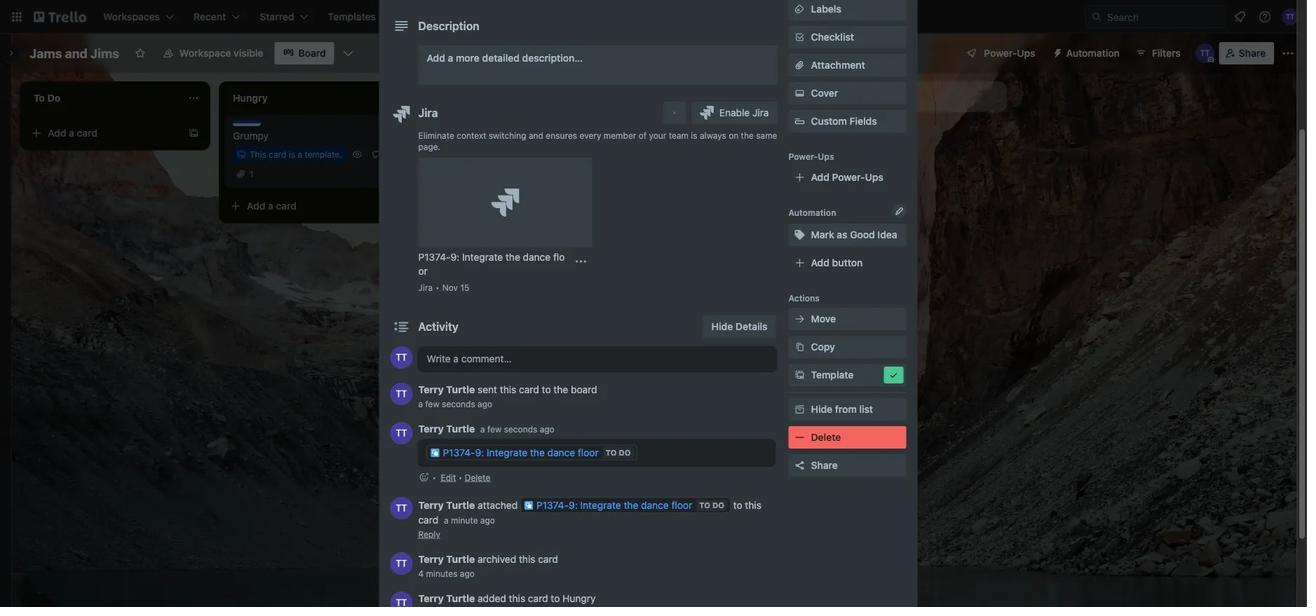 Task type: vqa. For each thing, say whether or not it's contained in the screenshot.
2nd Terry from the bottom of the page
yes



Task type: describe. For each thing, give the bounding box(es) containing it.
same
[[756, 130, 777, 140]]

switch to… image
[[10, 10, 24, 24]]

add a card for add a card button corresponding to 1st create from template… icon
[[446, 127, 496, 139]]

add another list button
[[816, 81, 1007, 112]]

grumpy link
[[233, 129, 396, 143]]

context
[[457, 130, 486, 140]]

edit link
[[441, 473, 456, 483]]

hide details link
[[703, 316, 776, 338]]

sm image for delete
[[793, 431, 807, 445]]

your
[[649, 130, 667, 140]]

ups inside button
[[1017, 47, 1036, 59]]

card inside to this card
[[418, 514, 438, 526]]

jira up eliminate
[[418, 106, 438, 120]]

1 horizontal spatial floor
[[672, 500, 692, 511]]

workspace visible
[[179, 47, 263, 59]]

custom fields
[[811, 115, 877, 127]]

add another list
[[842, 91, 915, 102]]

star or unstar board image
[[135, 48, 146, 59]]

add a card for add a card button corresponding to create from template… image
[[48, 127, 98, 139]]

15
[[460, 283, 470, 292]]

terry for terry turtle a few seconds ago
[[418, 423, 444, 435]]

1 vertical spatial automation
[[789, 208, 836, 217]]

1 horizontal spatial to do
[[699, 501, 724, 510]]

activity
[[418, 320, 459, 334]]

few inside terry turtle a few seconds ago
[[488, 425, 502, 435]]

the inside eliminate context switching and ensures every member of your team is always on the same page.
[[741, 130, 754, 140]]

list for add another list
[[901, 91, 915, 102]]

to for the
[[542, 384, 551, 396]]

detailed
[[482, 52, 520, 64]]

sm image for checklist
[[793, 30, 807, 44]]

board
[[571, 384, 597, 396]]

move link
[[789, 308, 907, 330]]

visible
[[234, 47, 263, 59]]

this card is a template.
[[250, 149, 342, 159]]

workspace visible button
[[154, 42, 272, 65]]

cover
[[811, 87, 838, 99]]

from
[[835, 404, 857, 415]]

team
[[669, 130, 689, 140]]

fields
[[850, 115, 877, 127]]

nov
[[442, 283, 458, 292]]

mark as good idea
[[811, 229, 898, 241]]

cover link
[[789, 82, 907, 105]]

member
[[604, 130, 636, 140]]

a minute ago
[[444, 516, 495, 526]]

few inside terry turtle sent this card to the board a few seconds ago
[[425, 399, 440, 409]]

checklist
[[811, 31, 854, 43]]

hide for hide from list
[[811, 404, 833, 415]]

labels
[[811, 3, 842, 15]]

1 vertical spatial integrate
[[487, 447, 528, 459]]

terry for terry turtle archived this card 4 minutes ago
[[418, 554, 444, 565]]

0 horizontal spatial ups
[[818, 151, 834, 161]]

power-ups inside button
[[984, 47, 1036, 59]]

sm image for template
[[793, 368, 807, 382]]

2 vertical spatial 9:
[[569, 500, 578, 511]]

terry for terry turtle sent this card to the board a few seconds ago
[[418, 384, 444, 396]]

1 vertical spatial dance
[[548, 447, 575, 459]]

sent
[[478, 384, 497, 396]]

1 vertical spatial delete
[[465, 473, 491, 483]]

turtle for added
[[446, 593, 475, 605]]

card inside terry turtle archived this card 4 minutes ago
[[538, 554, 558, 565]]

terry turtle attached
[[418, 500, 520, 511]]

4
[[418, 569, 424, 579]]

as
[[837, 229, 848, 241]]

Board name text field
[[22, 42, 126, 65]]

custom fields button
[[789, 114, 907, 128]]

create from template… image
[[188, 128, 199, 139]]

this for terry turtle archived this card 4 minutes ago
[[519, 554, 535, 565]]

switching
[[489, 130, 526, 140]]

0 horizontal spatial delete link
[[465, 473, 491, 483]]

0 vertical spatial to do
[[606, 449, 631, 458]]

color: blue, title: none image
[[233, 121, 261, 126]]

mark
[[811, 229, 834, 241]]

and inside eliminate context switching and ensures every member of your team is always on the same page.
[[529, 130, 544, 140]]

hide from list
[[811, 404, 873, 415]]

filters
[[1152, 47, 1181, 59]]

button
[[832, 257, 863, 269]]

this for terry turtle sent this card to the board a few seconds ago
[[500, 384, 516, 396]]

sm image for hide from list
[[793, 403, 807, 417]]

added
[[478, 593, 506, 605]]

dance inside the p1374-9: integrate the dance flo or jira • nov 15
[[523, 251, 551, 263]]

9: inside the p1374-9: integrate the dance flo or jira • nov 15
[[451, 251, 460, 263]]

1 horizontal spatial delete link
[[789, 426, 907, 449]]

move
[[811, 313, 836, 325]]

4 minutes ago link
[[418, 569, 475, 579]]

list for hide from list
[[860, 404, 873, 415]]

2 vertical spatial integrate
[[580, 500, 621, 511]]

jims
[[90, 46, 119, 61]]

flo
[[553, 251, 565, 263]]

add button button
[[789, 252, 907, 274]]

automation inside button
[[1066, 47, 1120, 59]]

every
[[580, 130, 601, 140]]

eliminate context switching and ensures every member of your team is always on the same page.
[[418, 130, 777, 151]]

terry turtle archived this card 4 minutes ago
[[418, 554, 558, 579]]

page.
[[418, 142, 441, 151]]

2 create from template… image from the left
[[786, 128, 797, 139]]

this
[[250, 149, 266, 159]]

hide details
[[712, 321, 768, 332]]

1 vertical spatial p1374-9: integrate the dance floor
[[537, 500, 692, 511]]

seconds inside terry turtle sent this card to the board a few seconds ago
[[442, 399, 475, 409]]

ensures
[[546, 130, 577, 140]]

open information menu image
[[1258, 10, 1272, 24]]

0 notifications image
[[1232, 8, 1248, 25]]

sm image for cover
[[793, 86, 807, 100]]

0 vertical spatial a few seconds ago link
[[418, 399, 492, 409]]

Search field
[[1103, 6, 1225, 27]]

to inside to this card
[[733, 500, 743, 511]]

jira inside button
[[753, 107, 769, 119]]

ago inside terry turtle archived this card 4 minutes ago
[[460, 569, 475, 579]]

workspace
[[179, 47, 231, 59]]

mark as good idea button
[[789, 224, 907, 246]]

terry turtle (terryturtle) image inside primary element
[[1282, 8, 1299, 25]]

add button
[[811, 257, 863, 269]]

add a more detailed description…
[[427, 52, 583, 64]]

automation button
[[1047, 42, 1128, 65]]

turtle for attached
[[446, 500, 475, 511]]

archived
[[478, 554, 516, 565]]



Task type: locate. For each thing, give the bounding box(es) containing it.
1 vertical spatial is
[[289, 149, 295, 159]]

1 vertical spatial to
[[699, 501, 710, 510]]

1 vertical spatial •
[[459, 473, 462, 483]]

eliminate
[[418, 130, 454, 140]]

1 horizontal spatial to
[[699, 501, 710, 510]]

2 turtle from the top
[[446, 423, 475, 435]]

0 horizontal spatial few
[[425, 399, 440, 409]]

sm image inside labels link
[[793, 2, 807, 16]]

turtle inside terry turtle sent this card to the board a few seconds ago
[[446, 384, 475, 396]]

0 vertical spatial to
[[542, 384, 551, 396]]

0 horizontal spatial 9:
[[451, 251, 460, 263]]

share
[[1239, 47, 1266, 59], [811, 460, 838, 471]]

1 vertical spatial share
[[811, 460, 838, 471]]

share button down hide from list link
[[789, 454, 907, 477]]

terry for terry turtle added this card to hungry
[[418, 593, 444, 605]]

hide left details
[[712, 321, 733, 332]]

add a card
[[48, 127, 98, 139], [446, 127, 496, 139], [645, 127, 695, 139], [247, 200, 297, 212]]

2 terry turtle (terryturtle) image from the top
[[390, 592, 413, 607]]

a inside terry turtle sent this card to the board a few seconds ago
[[418, 399, 423, 409]]

attachment button
[[789, 54, 907, 76]]

sm image
[[793, 2, 807, 16], [793, 312, 807, 326], [793, 340, 807, 354], [793, 368, 807, 382], [793, 403, 807, 417]]

and inside board name text box
[[65, 46, 87, 61]]

0 vertical spatial delete
[[811, 432, 841, 443]]

add a card button for create from template… image
[[25, 122, 182, 144]]

3 sm image from the top
[[793, 340, 807, 354]]

0 vertical spatial is
[[691, 130, 698, 140]]

sm image down "actions"
[[793, 312, 807, 326]]

1 horizontal spatial 9:
[[475, 447, 484, 459]]

seconds
[[442, 399, 475, 409], [504, 425, 537, 435]]

0 vertical spatial share
[[1239, 47, 1266, 59]]

few up terry turtle a few seconds ago
[[425, 399, 440, 409]]

1 vertical spatial do
[[713, 501, 724, 510]]

turtle up 4 minutes ago link
[[446, 554, 475, 565]]

template button
[[789, 364, 907, 386]]

power-ups button
[[956, 42, 1044, 65]]

terry down add reaction icon
[[418, 500, 444, 511]]

to do
[[606, 449, 631, 458], [699, 501, 724, 510]]

1 turtle from the top
[[446, 384, 475, 396]]

0 vertical spatial •
[[436, 283, 440, 292]]

sm image inside copy "link"
[[793, 340, 807, 354]]

sm image left the cover
[[793, 86, 807, 100]]

ago inside terry turtle sent this card to the board a few seconds ago
[[478, 399, 492, 409]]

edit • delete
[[441, 473, 491, 483]]

2 horizontal spatial ups
[[1017, 47, 1036, 59]]

terry turtle sent this card to the board a few seconds ago
[[418, 384, 597, 409]]

1 horizontal spatial •
[[459, 473, 462, 483]]

seconds up terry turtle a few seconds ago
[[442, 399, 475, 409]]

share down hide from list
[[811, 460, 838, 471]]

sm image inside cover link
[[793, 86, 807, 100]]

1 horizontal spatial automation
[[1066, 47, 1120, 59]]

or
[[418, 265, 428, 277]]

hide for hide details
[[712, 321, 733, 332]]

1
[[250, 169, 254, 179]]

2 horizontal spatial power-
[[984, 47, 1017, 59]]

list inside button
[[901, 91, 915, 102]]

sm image
[[793, 30, 807, 44], [1047, 42, 1066, 62], [793, 86, 807, 100], [793, 228, 807, 242], [887, 368, 901, 382], [793, 431, 807, 445]]

ups up add power-ups
[[818, 151, 834, 161]]

create
[[415, 11, 446, 22]]

2 vertical spatial ups
[[865, 171, 884, 183]]

0 horizontal spatial to do
[[606, 449, 631, 458]]

idea
[[878, 229, 898, 241]]

p1374-9: integrate the dance floor
[[443, 447, 599, 459], [537, 500, 692, 511]]

terry inside terry turtle sent this card to the board a few seconds ago
[[418, 384, 444, 396]]

0 vertical spatial and
[[65, 46, 87, 61]]

0 vertical spatial few
[[425, 399, 440, 409]]

list right from
[[860, 404, 873, 415]]

1 vertical spatial hide
[[811, 404, 833, 415]]

add a card button for 1st create from template… icon
[[424, 122, 581, 144]]

enable jira button
[[691, 102, 777, 124]]

5 turtle from the top
[[446, 593, 475, 605]]

1 horizontal spatial share button
[[1219, 42, 1274, 65]]

delete down hide from list
[[811, 432, 841, 443]]

custom
[[811, 115, 847, 127]]

turtle for a
[[446, 423, 475, 435]]

terry down 4
[[418, 593, 444, 605]]

0 horizontal spatial is
[[289, 149, 295, 159]]

0 horizontal spatial power-
[[789, 151, 818, 161]]

the inside terry turtle sent this card to the board a few seconds ago
[[554, 384, 568, 396]]

add a more detailed description… link
[[418, 46, 777, 85]]

0 horizontal spatial share button
[[789, 454, 907, 477]]

0 horizontal spatial do
[[619, 449, 631, 458]]

turtle inside terry turtle archived this card 4 minutes ago
[[446, 554, 475, 565]]

0 vertical spatial list
[[901, 91, 915, 102]]

sm image inside delete link
[[793, 431, 807, 445]]

board
[[298, 47, 326, 59]]

few
[[425, 399, 440, 409], [488, 425, 502, 435]]

1 horizontal spatial ups
[[865, 171, 884, 183]]

primary element
[[0, 0, 1307, 34]]

2 vertical spatial p1374-
[[537, 500, 569, 511]]

terry turtle (terryturtle) image
[[390, 383, 413, 405], [390, 592, 413, 607]]

customize views image
[[341, 46, 355, 60]]

p1374- up edit • delete
[[443, 447, 475, 459]]

ago down terry turtle sent this card to the board a few seconds ago in the left bottom of the page
[[540, 425, 555, 435]]

sm image for copy
[[793, 340, 807, 354]]

ups down fields
[[865, 171, 884, 183]]

p1374-9: integrate the dance flo or jira • nov 15
[[418, 251, 565, 292]]

automation up mark
[[789, 208, 836, 217]]

integrate
[[462, 251, 503, 263], [487, 447, 528, 459], [580, 500, 621, 511]]

turtle down 4 minutes ago link
[[446, 593, 475, 605]]

turtle up minute
[[446, 500, 475, 511]]

jira down or
[[418, 283, 433, 292]]

1 vertical spatial p1374-
[[443, 447, 475, 459]]

automation
[[1066, 47, 1120, 59], [789, 208, 836, 217]]

0 horizontal spatial seconds
[[442, 399, 475, 409]]

1 horizontal spatial seconds
[[504, 425, 537, 435]]

enable jira
[[719, 107, 769, 119]]

and left ensures
[[529, 130, 544, 140]]

0 vertical spatial ups
[[1017, 47, 1036, 59]]

power-ups
[[984, 47, 1036, 59], [789, 151, 834, 161]]

4 sm image from the top
[[793, 368, 807, 382]]

• right edit link
[[459, 473, 462, 483]]

card inside terry turtle sent this card to the board a few seconds ago
[[519, 384, 539, 396]]

template
[[811, 369, 854, 381]]

p1374- right attached
[[537, 500, 569, 511]]

jams
[[29, 46, 62, 61]]

on
[[729, 130, 739, 140]]

terry turtle (terryturtle) image for sent this card to the board
[[390, 383, 413, 405]]

to
[[542, 384, 551, 396], [733, 500, 743, 511], [551, 593, 560, 605]]

this inside terry turtle archived this card 4 minutes ago
[[519, 554, 535, 565]]

1 horizontal spatial power-ups
[[984, 47, 1036, 59]]

power- inside power-ups button
[[984, 47, 1017, 59]]

this inside terry turtle sent this card to the board a few seconds ago
[[500, 384, 516, 396]]

terry turtle (terryturtle) image
[[1282, 8, 1299, 25], [1196, 43, 1215, 63], [390, 346, 413, 369], [390, 422, 413, 445], [390, 497, 413, 520], [390, 553, 413, 575]]

to for hungry
[[551, 593, 560, 605]]

create from template… image right same
[[786, 128, 797, 139]]

turtle for archived
[[446, 554, 475, 565]]

add a card for add a card button related to 2nd create from template… icon
[[645, 127, 695, 139]]

turtle left 'sent'
[[446, 384, 475, 396]]

board link
[[275, 42, 334, 65]]

filters button
[[1131, 42, 1185, 65]]

Write a comment text field
[[418, 346, 777, 372]]

ups
[[1017, 47, 1036, 59], [818, 151, 834, 161], [865, 171, 884, 183]]

a few seconds ago link
[[418, 399, 492, 409], [481, 425, 555, 435]]

show menu image
[[1281, 46, 1295, 60]]

0 vertical spatial p1374-9: integrate the dance floor
[[443, 447, 599, 459]]

terry up 4
[[418, 554, 444, 565]]

0 vertical spatial seconds
[[442, 399, 475, 409]]

1 vertical spatial seconds
[[504, 425, 537, 435]]

share for top share 'button'
[[1239, 47, 1266, 59]]

1 horizontal spatial delete
[[811, 432, 841, 443]]

sm image inside hide from list link
[[793, 403, 807, 417]]

terry
[[418, 384, 444, 396], [418, 423, 444, 435], [418, 500, 444, 511], [418, 554, 444, 565], [418, 593, 444, 605]]

sm image down hide from list link
[[793, 431, 807, 445]]

the inside the p1374-9: integrate the dance flo or jira • nov 15
[[506, 251, 520, 263]]

2 horizontal spatial 9:
[[569, 500, 578, 511]]

1 horizontal spatial create from template… image
[[786, 128, 797, 139]]

1 horizontal spatial hide
[[811, 404, 833, 415]]

sm image inside the automation button
[[1047, 42, 1066, 62]]

list
[[901, 91, 915, 102], [860, 404, 873, 415]]

p1374-9: integrate the dance floor image
[[491, 189, 519, 217]]

create from template… image
[[586, 128, 598, 139], [786, 128, 797, 139]]

ups left the automation button
[[1017, 47, 1036, 59]]

delete link down hide from list link
[[789, 426, 907, 449]]

list right another
[[901, 91, 915, 102]]

0 horizontal spatial list
[[860, 404, 873, 415]]

1 vertical spatial share button
[[789, 454, 907, 477]]

sm image for labels
[[793, 2, 807, 16]]

0 horizontal spatial create from template… image
[[586, 128, 598, 139]]

to this card
[[418, 500, 762, 526]]

3 turtle from the top
[[446, 500, 475, 511]]

1 vertical spatial power-ups
[[789, 151, 834, 161]]

integrate inside the p1374-9: integrate the dance flo or jira • nov 15
[[462, 251, 503, 263]]

is inside eliminate context switching and ensures every member of your team is always on the same page.
[[691, 130, 698, 140]]

jira up same
[[753, 107, 769, 119]]

reply
[[418, 530, 440, 539]]

actions
[[789, 293, 820, 303]]

sm image left hide from list
[[793, 403, 807, 417]]

3 terry from the top
[[418, 500, 444, 511]]

a few seconds ago link down 'sent'
[[418, 399, 492, 409]]

0 vertical spatial do
[[619, 449, 631, 458]]

attached
[[478, 500, 518, 511]]

1 vertical spatial a few seconds ago link
[[481, 425, 555, 435]]

dance
[[523, 251, 551, 263], [548, 447, 575, 459], [641, 500, 669, 511]]

0 vertical spatial power-ups
[[984, 47, 1036, 59]]

1 sm image from the top
[[793, 2, 807, 16]]

1 vertical spatial ups
[[818, 151, 834, 161]]

ago inside terry turtle a few seconds ago
[[540, 425, 555, 435]]

sm image inside move "link"
[[793, 312, 807, 326]]

0 vertical spatial share button
[[1219, 42, 1274, 65]]

1 horizontal spatial do
[[713, 501, 724, 510]]

jira
[[418, 106, 438, 120], [753, 107, 769, 119], [418, 283, 433, 292]]

•
[[436, 283, 440, 292], [459, 473, 462, 483]]

ago down attached
[[480, 516, 495, 526]]

a inside terry turtle a few seconds ago
[[481, 425, 485, 435]]

1 horizontal spatial share
[[1239, 47, 1266, 59]]

sm image left checklist at the right top of the page
[[793, 30, 807, 44]]

• inside the p1374-9: integrate the dance flo or jira • nov 15
[[436, 283, 440, 292]]

9:
[[451, 251, 460, 263], [475, 447, 484, 459], [569, 500, 578, 511]]

2 sm image from the top
[[793, 312, 807, 326]]

sm image for move
[[793, 312, 807, 326]]

0 horizontal spatial share
[[811, 460, 838, 471]]

sm image inside mark as good idea button
[[793, 228, 807, 242]]

0 horizontal spatial delete
[[465, 473, 491, 483]]

is right team
[[691, 130, 698, 140]]

ago right minutes
[[460, 569, 475, 579]]

5 terry from the top
[[418, 593, 444, 605]]

a few seconds ago link down terry turtle sent this card to the board a few seconds ago in the left bottom of the page
[[481, 425, 555, 435]]

jira inside the p1374-9: integrate the dance flo or jira • nov 15
[[418, 283, 433, 292]]

1 terry from the top
[[418, 384, 444, 396]]

0 vertical spatial p1374-
[[418, 251, 451, 263]]

seconds inside terry turtle a few seconds ago
[[504, 425, 537, 435]]

minute
[[451, 516, 478, 526]]

template.
[[305, 149, 342, 159]]

share left show menu image
[[1239, 47, 1266, 59]]

0 vertical spatial to
[[606, 449, 617, 458]]

terry for terry turtle attached
[[418, 500, 444, 511]]

reply link
[[418, 530, 440, 539]]

sm image for automation
[[1047, 42, 1066, 62]]

details
[[736, 321, 768, 332]]

do
[[619, 449, 631, 458], [713, 501, 724, 510]]

terry turtle added this card to hungry
[[418, 593, 596, 605]]

copy link
[[789, 336, 907, 358]]

create from template… image left member
[[586, 128, 598, 139]]

0 vertical spatial dance
[[523, 251, 551, 263]]

2 vertical spatial power-
[[832, 171, 865, 183]]

1 terry turtle (terryturtle) image from the top
[[390, 383, 413, 405]]

terry turtle (terryturtle) image for added this card to hungry
[[390, 592, 413, 607]]

0 vertical spatial 9:
[[451, 251, 460, 263]]

0 horizontal spatial hide
[[712, 321, 733, 332]]

0 horizontal spatial •
[[436, 283, 440, 292]]

4 turtle from the top
[[446, 554, 475, 565]]

hungry
[[563, 593, 596, 605]]

add a card button for 2nd create from template… icon
[[623, 122, 780, 144]]

add
[[427, 52, 445, 64], [842, 91, 860, 102], [48, 127, 66, 139], [446, 127, 465, 139], [645, 127, 664, 139], [811, 171, 830, 183], [247, 200, 265, 212], [811, 257, 830, 269]]

terry inside terry turtle archived this card 4 minutes ago
[[418, 554, 444, 565]]

1 vertical spatial delete link
[[465, 473, 491, 483]]

sm image inside the template button
[[793, 368, 807, 382]]

add reaction image
[[418, 471, 430, 485]]

terry left 'sent'
[[418, 384, 444, 396]]

terry up add reaction icon
[[418, 423, 444, 435]]

sm image right power-ups button at the right top of the page
[[1047, 42, 1066, 62]]

delete link up terry turtle attached
[[465, 473, 491, 483]]

share for the bottom share 'button'
[[811, 460, 838, 471]]

this
[[500, 384, 516, 396], [745, 500, 762, 511], [519, 554, 535, 565], [509, 593, 525, 605]]

1 vertical spatial 9:
[[475, 447, 484, 459]]

turtle up edit • delete
[[446, 423, 475, 435]]

jams and jims
[[29, 46, 119, 61]]

1 create from template… image from the left
[[586, 128, 598, 139]]

share button down 0 notifications image
[[1219, 42, 1274, 65]]

1 vertical spatial to
[[733, 500, 743, 511]]

is
[[691, 130, 698, 140], [289, 149, 295, 159]]

add power-ups
[[811, 171, 884, 183]]

0 vertical spatial hide
[[712, 321, 733, 332]]

few down terry turtle sent this card to the board a few seconds ago in the left bottom of the page
[[488, 425, 502, 435]]

and left jims at the left top
[[65, 46, 87, 61]]

ago down 'sent'
[[478, 399, 492, 409]]

sm image inside checklist link
[[793, 30, 807, 44]]

0 horizontal spatial to
[[606, 449, 617, 458]]

1 horizontal spatial power-
[[832, 171, 865, 183]]

enable
[[719, 107, 750, 119]]

always
[[700, 130, 726, 140]]

copy
[[811, 341, 835, 353]]

a
[[448, 52, 453, 64], [69, 127, 74, 139], [467, 127, 473, 139], [666, 127, 672, 139], [298, 149, 302, 159], [268, 200, 273, 212], [418, 399, 423, 409], [481, 425, 485, 435], [444, 516, 449, 526]]

create button
[[407, 6, 455, 28]]

hide
[[712, 321, 733, 332], [811, 404, 833, 415]]

seconds down terry turtle sent this card to the board a few seconds ago in the left bottom of the page
[[504, 425, 537, 435]]

0 horizontal spatial and
[[65, 46, 87, 61]]

5 sm image from the top
[[793, 403, 807, 417]]

1 vertical spatial to do
[[699, 501, 724, 510]]

hide left from
[[811, 404, 833, 415]]

search image
[[1091, 11, 1103, 22]]

add power-ups link
[[789, 166, 907, 189]]

this inside to this card
[[745, 500, 762, 511]]

is down grumpy link
[[289, 149, 295, 159]]

more
[[456, 52, 480, 64]]

labels link
[[789, 0, 907, 20]]

a minute ago link
[[444, 516, 495, 526]]

card
[[77, 127, 98, 139], [475, 127, 496, 139], [674, 127, 695, 139], [269, 149, 286, 159], [276, 200, 297, 212], [519, 384, 539, 396], [418, 514, 438, 526], [538, 554, 558, 565], [528, 593, 548, 605]]

add a card button
[[25, 122, 182, 144], [424, 122, 581, 144], [623, 122, 780, 144], [224, 195, 382, 217]]

sm image down copy "link"
[[887, 368, 901, 382]]

1 vertical spatial few
[[488, 425, 502, 435]]

0 vertical spatial power-
[[984, 47, 1017, 59]]

1 horizontal spatial few
[[488, 425, 502, 435]]

p1374- inside the p1374-9: integrate the dance flo or jira • nov 15
[[418, 251, 451, 263]]

sm image left template
[[793, 368, 807, 382]]

1 vertical spatial power-
[[789, 151, 818, 161]]

0 vertical spatial terry turtle (terryturtle) image
[[390, 383, 413, 405]]

2 terry from the top
[[418, 423, 444, 435]]

0 vertical spatial automation
[[1066, 47, 1120, 59]]

0 vertical spatial integrate
[[462, 251, 503, 263]]

1 vertical spatial and
[[529, 130, 544, 140]]

sm image left labels
[[793, 2, 807, 16]]

1 horizontal spatial is
[[691, 130, 698, 140]]

automation down search image
[[1066, 47, 1120, 59]]

• left nov on the top left
[[436, 283, 440, 292]]

4 terry from the top
[[418, 554, 444, 565]]

0 vertical spatial delete link
[[789, 426, 907, 449]]

1 vertical spatial floor
[[672, 500, 692, 511]]

minutes
[[426, 569, 458, 579]]

2 vertical spatial dance
[[641, 500, 669, 511]]

hide from list link
[[789, 398, 907, 421]]

this for terry turtle added this card to hungry
[[509, 593, 525, 605]]

0 horizontal spatial floor
[[578, 447, 599, 459]]

of
[[639, 130, 647, 140]]

another
[[863, 91, 899, 102]]

good
[[850, 229, 875, 241]]

ago
[[478, 399, 492, 409], [540, 425, 555, 435], [480, 516, 495, 526], [460, 569, 475, 579]]

share button
[[1219, 42, 1274, 65], [789, 454, 907, 477]]

0 vertical spatial floor
[[578, 447, 599, 459]]

power- inside add power-ups link
[[832, 171, 865, 183]]

0 horizontal spatial power-ups
[[789, 151, 834, 161]]

delete up terry turtle attached
[[465, 473, 491, 483]]

to inside terry turtle sent this card to the board a few seconds ago
[[542, 384, 551, 396]]

turtle for sent
[[446, 384, 475, 396]]

p1374- up or
[[418, 251, 451, 263]]

sm image left copy at the right
[[793, 340, 807, 354]]

1 vertical spatial terry turtle (terryturtle) image
[[390, 592, 413, 607]]

terry turtle a few seconds ago
[[418, 423, 555, 435]]

sm image inside the template button
[[887, 368, 901, 382]]

description
[[418, 19, 480, 33]]

sm image left mark
[[793, 228, 807, 242]]



